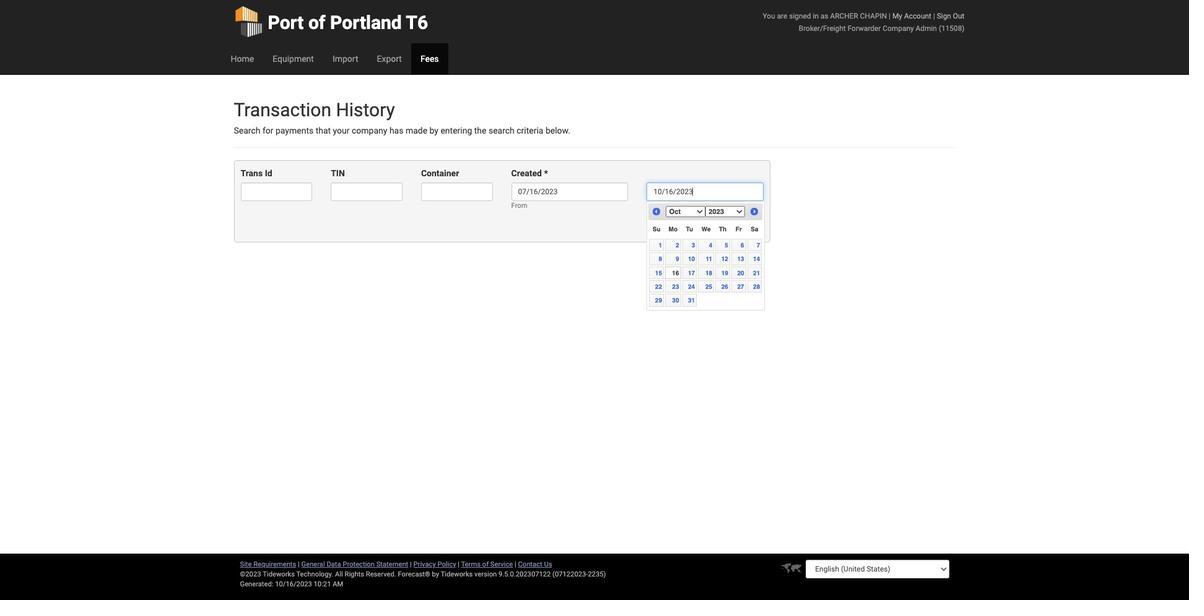 Task type: locate. For each thing, give the bounding box(es) containing it.
rights
[[345, 571, 364, 579]]

24
[[688, 283, 695, 291]]

14
[[753, 255, 760, 263]]

1 vertical spatial search
[[734, 220, 757, 228]]

general data protection statement link
[[301, 561, 408, 569]]

from
[[511, 202, 528, 210]]

signed
[[789, 12, 811, 20]]

port of portland t6 link
[[234, 0, 428, 43]]

sa
[[751, 226, 759, 233]]

0 horizontal spatial search
[[234, 126, 261, 136]]

search up 6
[[734, 220, 757, 228]]

Container text field
[[421, 183, 493, 202]]

transaction
[[234, 99, 331, 121]]

search left for
[[234, 126, 261, 136]]

30 link
[[665, 295, 681, 307]]

the
[[474, 126, 487, 136]]

25 link
[[698, 281, 714, 293]]

search inside the transaction history search for payments that your company has made by entering the search criteria below.
[[234, 126, 261, 136]]

protection
[[343, 561, 375, 569]]

statement
[[376, 561, 408, 569]]

that
[[316, 126, 331, 136]]

criteria
[[517, 126, 544, 136]]

3 link
[[682, 239, 697, 252]]

16
[[672, 269, 679, 277]]

archer
[[830, 12, 859, 20]]

your
[[333, 126, 350, 136]]

company
[[352, 126, 387, 136]]

reserved.
[[366, 571, 396, 579]]

0 vertical spatial of
[[308, 12, 326, 33]]

of
[[308, 12, 326, 33], [482, 561, 489, 569]]

5
[[725, 241, 729, 249]]

import button
[[323, 43, 368, 74]]

site requirements | general data protection statement | privacy policy | terms of service | contact us ©2023 tideworks technology. all rights reserved. forecast® by tideworks version 9.5.0.202307122 (07122023-2235) generated: 10/16/2023 10:21 am
[[240, 561, 606, 589]]

general
[[301, 561, 325, 569]]

clear button
[[694, 215, 725, 233]]

5 link
[[716, 239, 730, 252]]

contact us link
[[518, 561, 552, 569]]

created *
[[511, 169, 548, 179]]

12
[[722, 255, 729, 263]]

8
[[659, 255, 662, 263]]

1 vertical spatial of
[[482, 561, 489, 569]]

tu
[[686, 226, 693, 233]]

search button
[[727, 215, 764, 233]]

30
[[672, 297, 679, 304]]

27 link
[[732, 281, 746, 293]]

out
[[953, 12, 965, 20]]

import
[[333, 54, 358, 64]]

Created * text field
[[511, 183, 628, 202]]

admin
[[916, 24, 937, 33]]

transaction history search for payments that your company has made by entering the search criteria below.
[[234, 99, 571, 136]]

site requirements link
[[240, 561, 296, 569]]

16 link
[[665, 267, 681, 279]]

id
[[265, 169, 272, 179]]

tideworks
[[441, 571, 473, 579]]

clear
[[701, 220, 718, 228]]

by down privacy policy 'link'
[[432, 571, 439, 579]]

10:21
[[314, 581, 331, 589]]

22
[[655, 283, 662, 291]]

1 horizontal spatial search
[[734, 220, 757, 228]]

28
[[753, 283, 760, 291]]

by right made
[[430, 126, 439, 136]]

1 vertical spatial by
[[432, 571, 439, 579]]

13
[[737, 255, 744, 263]]

home
[[231, 54, 254, 64]]

(11508)
[[939, 24, 965, 33]]

us
[[544, 561, 552, 569]]

19
[[722, 269, 729, 277]]

*
[[544, 169, 548, 179]]

th
[[719, 226, 727, 233]]

11
[[706, 255, 713, 263]]

home button
[[221, 43, 263, 74]]

20 link
[[732, 267, 746, 279]]

of up version
[[482, 561, 489, 569]]

0 vertical spatial by
[[430, 126, 439, 136]]

version
[[475, 571, 497, 579]]

fees
[[421, 54, 439, 64]]

0 vertical spatial search
[[234, 126, 261, 136]]

to
[[647, 202, 655, 210]]

by inside site requirements | general data protection statement | privacy policy | terms of service | contact us ©2023 tideworks technology. all rights reserved. forecast® by tideworks version 9.5.0.202307122 (07122023-2235) generated: 10/16/2023 10:21 am
[[432, 571, 439, 579]]

6
[[741, 241, 744, 249]]

search
[[234, 126, 261, 136], [734, 220, 757, 228]]

technology.
[[296, 571, 333, 579]]

export
[[377, 54, 402, 64]]

9 link
[[665, 253, 681, 266]]

1 horizontal spatial of
[[482, 561, 489, 569]]

of right port on the top
[[308, 12, 326, 33]]

21 link
[[748, 267, 762, 279]]

my account link
[[893, 12, 932, 20]]

entering
[[441, 126, 472, 136]]

equipment
[[273, 54, 314, 64]]



Task type: describe. For each thing, give the bounding box(es) containing it.
equipment button
[[263, 43, 323, 74]]

of inside site requirements | general data protection statement | privacy policy | terms of service | contact us ©2023 tideworks technology. all rights reserved. forecast® by tideworks version 9.5.0.202307122 (07122023-2235) generated: 10/16/2023 10:21 am
[[482, 561, 489, 569]]

25
[[706, 283, 713, 291]]

17
[[688, 269, 695, 277]]

fees button
[[411, 43, 448, 74]]

port of portland t6
[[268, 12, 428, 33]]

3
[[692, 241, 695, 249]]

2
[[676, 241, 679, 249]]

| up 9.5.0.202307122
[[515, 561, 517, 569]]

by inside the transaction history search for payments that your company has made by entering the search criteria below.
[[430, 126, 439, 136]]

15 link
[[650, 267, 664, 279]]

terms
[[461, 561, 481, 569]]

23 link
[[665, 281, 681, 293]]

account
[[904, 12, 932, 20]]

portland
[[330, 12, 402, 33]]

26
[[722, 283, 729, 291]]

11 link
[[698, 253, 714, 266]]

requirements
[[254, 561, 296, 569]]

9.5.0.202307122
[[499, 571, 551, 579]]

contact
[[518, 561, 542, 569]]

21
[[753, 269, 760, 277]]

24 link
[[682, 281, 697, 293]]

18
[[706, 269, 713, 277]]

broker/freight
[[799, 24, 846, 33]]

site
[[240, 561, 252, 569]]

12 link
[[716, 253, 730, 266]]

search
[[489, 126, 515, 136]]

10
[[688, 255, 695, 263]]

you are signed in as archer chapin | my account | sign out broker/freight forwarder company admin (11508)
[[763, 12, 965, 33]]

privacy
[[414, 561, 436, 569]]

29 link
[[650, 295, 664, 307]]

| up tideworks in the bottom left of the page
[[458, 561, 460, 569]]

10/16/2023
[[275, 581, 312, 589]]

t6
[[406, 12, 428, 33]]

31
[[688, 297, 695, 304]]

| left general
[[298, 561, 300, 569]]

are
[[777, 12, 788, 20]]

20
[[737, 269, 744, 277]]

©2023 tideworks
[[240, 571, 295, 579]]

(07122023-
[[553, 571, 588, 579]]

TIN text field
[[331, 183, 403, 202]]

all
[[335, 571, 343, 579]]

forecast®
[[398, 571, 430, 579]]

sign
[[937, 12, 952, 20]]

trans
[[241, 169, 263, 179]]

| left my
[[889, 12, 891, 20]]

6 link
[[732, 239, 746, 252]]

Trans Id text field
[[241, 183, 312, 202]]

7
[[757, 241, 760, 249]]

23
[[672, 283, 679, 291]]

10 link
[[682, 253, 697, 266]]

tin
[[331, 169, 345, 179]]

port
[[268, 12, 304, 33]]

policy
[[438, 561, 456, 569]]

created
[[511, 169, 542, 179]]

made
[[406, 126, 428, 136]]

we
[[702, 226, 711, 233]]

| up forecast®
[[410, 561, 412, 569]]

privacy policy link
[[414, 561, 456, 569]]

terms of service link
[[461, 561, 513, 569]]

export button
[[368, 43, 411, 74]]

as
[[821, 12, 829, 20]]

trans id
[[241, 169, 272, 179]]

26 link
[[716, 281, 730, 293]]

8 link
[[650, 253, 664, 266]]

my
[[893, 12, 903, 20]]

18 link
[[698, 267, 714, 279]]

you
[[763, 12, 775, 20]]

| left sign
[[934, 12, 935, 20]]

search inside search button
[[734, 220, 757, 228]]

0 horizontal spatial of
[[308, 12, 326, 33]]

service
[[491, 561, 513, 569]]

has
[[390, 126, 404, 136]]

MM/dd/yyyy text field
[[647, 183, 764, 202]]

for
[[263, 126, 274, 136]]

1 link
[[650, 239, 664, 252]]

15
[[655, 269, 662, 277]]

history
[[336, 99, 395, 121]]



Task type: vqa. For each thing, say whether or not it's contained in the screenshot.


